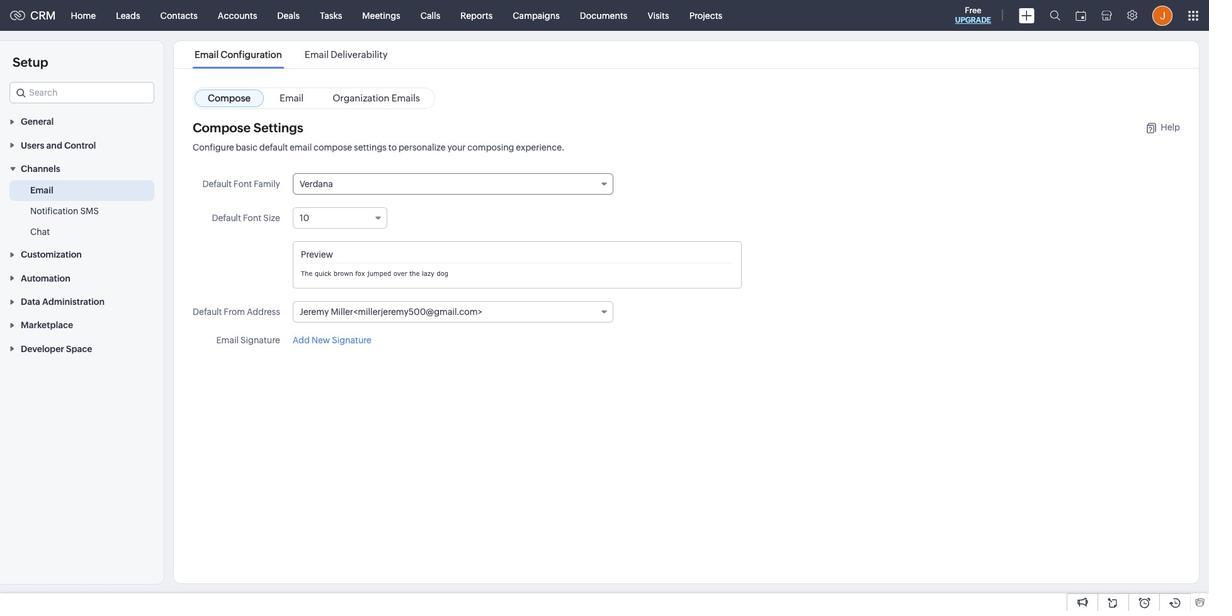 Task type: locate. For each thing, give the bounding box(es) containing it.
email for top email link
[[280, 93, 304, 103]]

compose inside "link"
[[208, 93, 251, 103]]

default down configure
[[203, 179, 232, 189]]

email down tasks
[[305, 49, 329, 60]]

add new signature
[[293, 335, 372, 345]]

family
[[254, 179, 280, 189]]

compose link
[[195, 89, 264, 107]]

compose
[[314, 142, 352, 152]]

signature right new
[[332, 335, 372, 345]]

create menu element
[[1012, 0, 1043, 31]]

chat link
[[30, 226, 50, 238]]

2 vertical spatial default
[[193, 307, 222, 317]]

free
[[965, 6, 982, 15]]

personalize
[[399, 142, 446, 152]]

meetings
[[362, 10, 401, 20]]

signature
[[241, 335, 280, 345], [332, 335, 372, 345]]

accounts link
[[208, 0, 267, 31]]

calls
[[421, 10, 441, 20]]

projects link
[[680, 0, 733, 31]]

0 horizontal spatial signature
[[241, 335, 280, 345]]

Search text field
[[10, 83, 154, 103]]

the
[[410, 270, 420, 277]]

1 vertical spatial default
[[212, 213, 241, 223]]

font left size
[[243, 213, 262, 223]]

default for default font size
[[212, 213, 241, 223]]

compose up configure
[[193, 120, 251, 135]]

email up settings on the top of the page
[[280, 93, 304, 103]]

default down "default font family"
[[212, 213, 241, 223]]

over
[[394, 270, 407, 277]]

crm
[[30, 9, 56, 22]]

0 horizontal spatial email link
[[30, 184, 53, 197]]

contacts link
[[150, 0, 208, 31]]

the quick brown fox jumped over the lazy dog
[[301, 270, 449, 277]]

1 vertical spatial font
[[243, 213, 262, 223]]

upgrade
[[956, 16, 992, 25]]

email for email signature
[[216, 335, 239, 345]]

marketplace button
[[0, 313, 164, 337]]

brown
[[334, 270, 353, 277]]

signature down address
[[241, 335, 280, 345]]

1 horizontal spatial signature
[[332, 335, 372, 345]]

profile image
[[1153, 5, 1173, 26]]

list containing email configuration
[[183, 41, 399, 68]]

1 vertical spatial compose
[[193, 120, 251, 135]]

fox
[[356, 270, 365, 277]]

campaigns
[[513, 10, 560, 20]]

and
[[46, 140, 62, 150]]

email inside email link
[[280, 93, 304, 103]]

home
[[71, 10, 96, 20]]

compose for compose settings
[[193, 120, 251, 135]]

tasks link
[[310, 0, 352, 31]]

users
[[21, 140, 44, 150]]

email left the configuration
[[195, 49, 219, 60]]

compose
[[208, 93, 251, 103], [193, 120, 251, 135]]

0 vertical spatial email link
[[267, 89, 317, 107]]

leads
[[116, 10, 140, 20]]

email
[[195, 49, 219, 60], [305, 49, 329, 60], [280, 93, 304, 103], [30, 185, 53, 195], [216, 335, 239, 345]]

email inside channels 'region'
[[30, 185, 53, 195]]

developer space
[[21, 344, 92, 354]]

None field
[[9, 82, 154, 103]]

email down channels
[[30, 185, 53, 195]]

verdana
[[300, 179, 333, 189]]

accounts
[[218, 10, 257, 20]]

dog
[[437, 270, 449, 277]]

reports
[[461, 10, 493, 20]]

0 vertical spatial default
[[203, 179, 232, 189]]

search element
[[1043, 0, 1069, 31]]

marketplace
[[21, 320, 73, 330]]

email down from
[[216, 335, 239, 345]]

default
[[203, 179, 232, 189], [212, 213, 241, 223], [193, 307, 222, 317]]

compose for compose
[[208, 93, 251, 103]]

deals link
[[267, 0, 310, 31]]

email link down channels
[[30, 184, 53, 197]]

compose up compose settings
[[208, 93, 251, 103]]

tasks
[[320, 10, 342, 20]]

email link
[[267, 89, 317, 107], [30, 184, 53, 197]]

experience.
[[516, 142, 565, 152]]

email link up settings on the top of the page
[[267, 89, 317, 107]]

default left from
[[193, 307, 222, 317]]

new
[[312, 335, 330, 345]]

0 vertical spatial font
[[234, 179, 252, 189]]

profile element
[[1145, 0, 1181, 31]]

settings
[[354, 142, 387, 152]]

font left family
[[234, 179, 252, 189]]

font for family
[[234, 179, 252, 189]]

address
[[247, 307, 280, 317]]

1 horizontal spatial email link
[[267, 89, 317, 107]]

organization emails
[[333, 93, 420, 103]]

10 field
[[293, 207, 387, 229]]

list
[[183, 41, 399, 68]]

composing
[[468, 142, 514, 152]]

deliverability
[[331, 49, 388, 60]]

email deliverability
[[305, 49, 388, 60]]

home link
[[61, 0, 106, 31]]

quick
[[315, 270, 332, 277]]

projects
[[690, 10, 723, 20]]

deals
[[277, 10, 300, 20]]

email configuration link
[[193, 49, 284, 60]]

0 vertical spatial compose
[[208, 93, 251, 103]]

administration
[[42, 297, 105, 307]]

documents
[[580, 10, 628, 20]]

automation
[[21, 273, 70, 283]]

your
[[448, 142, 466, 152]]

font
[[234, 179, 252, 189], [243, 213, 262, 223]]



Task type: describe. For each thing, give the bounding box(es) containing it.
10
[[300, 213, 309, 223]]

2 signature from the left
[[332, 335, 372, 345]]

calendar image
[[1076, 10, 1087, 20]]

default from address
[[193, 307, 280, 317]]

crm link
[[10, 9, 56, 22]]

basic
[[236, 142, 258, 152]]

channels
[[21, 164, 60, 174]]

notification sms
[[30, 206, 99, 216]]

free upgrade
[[956, 6, 992, 25]]

chat
[[30, 227, 50, 237]]

email configuration
[[195, 49, 282, 60]]

lazy
[[422, 270, 435, 277]]

default for default font family
[[203, 179, 232, 189]]

jeremy miller<millerjeremy500@gmail.com>
[[300, 307, 482, 317]]

help
[[1161, 122, 1181, 132]]

users and control button
[[0, 133, 164, 157]]

visits link
[[638, 0, 680, 31]]

font for size
[[243, 213, 262, 223]]

email signature
[[216, 335, 280, 345]]

configure basic default email compose settings to personalize your composing experience.
[[193, 142, 565, 152]]

sms
[[80, 206, 99, 216]]

organization emails link
[[320, 89, 433, 107]]

preview
[[301, 250, 333, 260]]

jeremy
[[300, 307, 329, 317]]

create menu image
[[1019, 8, 1035, 23]]

setup
[[13, 55, 48, 69]]

default for default from address
[[193, 307, 222, 317]]

data
[[21, 297, 40, 307]]

emails
[[392, 93, 420, 103]]

automation button
[[0, 266, 164, 290]]

1 vertical spatial email link
[[30, 184, 53, 197]]

add
[[293, 335, 310, 345]]

from
[[224, 307, 245, 317]]

space
[[66, 344, 92, 354]]

miller<millerjeremy500@gmail.com>
[[331, 307, 482, 317]]

meetings link
[[352, 0, 411, 31]]

configuration
[[221, 49, 282, 60]]

email deliverability link
[[303, 49, 390, 60]]

leads link
[[106, 0, 150, 31]]

control
[[64, 140, 96, 150]]

notification sms link
[[30, 205, 99, 217]]

to
[[389, 142, 397, 152]]

configure
[[193, 142, 234, 152]]

users and control
[[21, 140, 96, 150]]

contacts
[[160, 10, 198, 20]]

developer space button
[[0, 337, 164, 360]]

Verdana field
[[293, 173, 614, 195]]

general
[[21, 117, 54, 127]]

data administration button
[[0, 290, 164, 313]]

default font family
[[203, 179, 280, 189]]

email
[[290, 142, 312, 152]]

1 signature from the left
[[241, 335, 280, 345]]

notification
[[30, 206, 78, 216]]

email for email deliverability
[[305, 49, 329, 60]]

data administration
[[21, 297, 105, 307]]

general button
[[0, 110, 164, 133]]

developer
[[21, 344, 64, 354]]

size
[[263, 213, 280, 223]]

channels button
[[0, 157, 164, 180]]

channels region
[[0, 180, 164, 243]]

search image
[[1050, 10, 1061, 21]]

calls link
[[411, 0, 451, 31]]

jumped
[[367, 270, 391, 277]]

visits
[[648, 10, 670, 20]]

campaigns link
[[503, 0, 570, 31]]

default font size
[[212, 213, 280, 223]]

the
[[301, 270, 313, 277]]

customization
[[21, 250, 82, 260]]

documents link
[[570, 0, 638, 31]]

Jeremy Miller<millerjeremy500@gmail.com> field
[[293, 301, 614, 323]]

email for email configuration
[[195, 49, 219, 60]]

default
[[259, 142, 288, 152]]

compose settings
[[193, 120, 303, 135]]

reports link
[[451, 0, 503, 31]]

organization
[[333, 93, 390, 103]]



Task type: vqa. For each thing, say whether or not it's contained in the screenshot.


